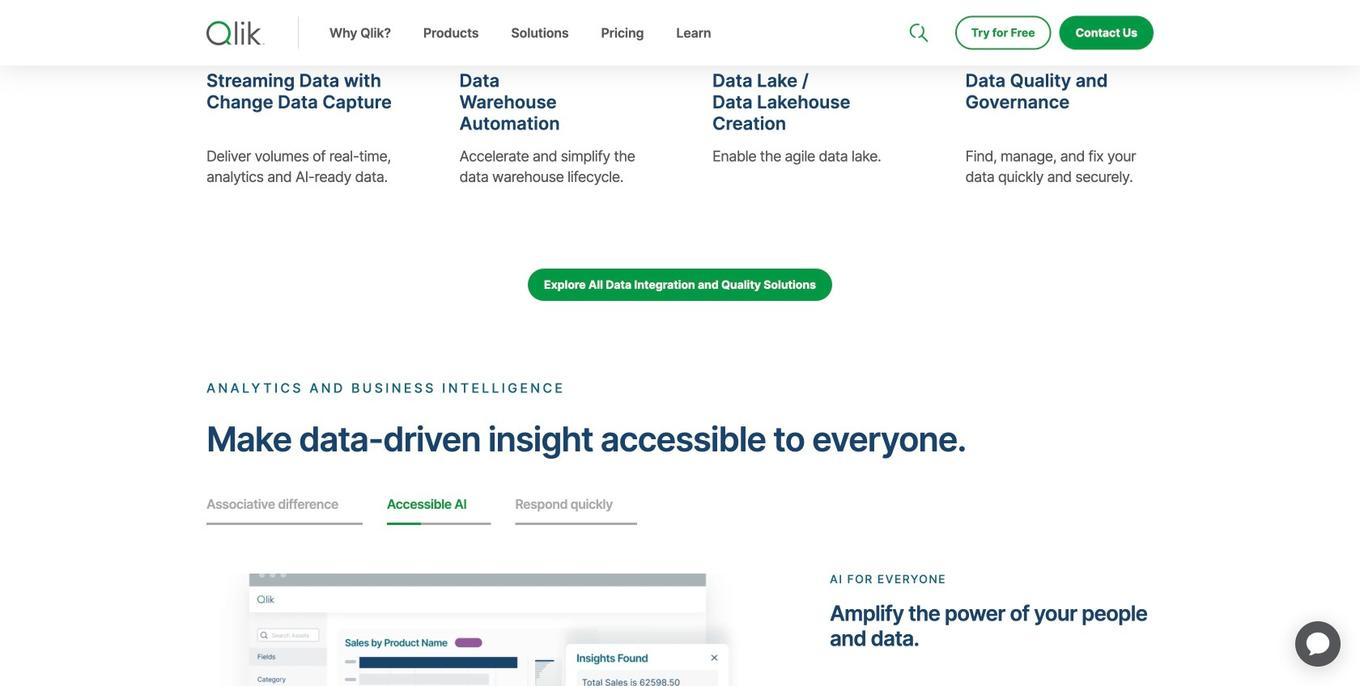 Task type: locate. For each thing, give the bounding box(es) containing it.
application
[[1276, 602, 1360, 687]]

streaming data with change data capture icon image
[[206, 7, 245, 46]]

support image
[[911, 0, 924, 13]]



Task type: describe. For each thing, give the bounding box(es) containing it.
login image
[[1102, 0, 1115, 13]]

data quality and governance icon image
[[966, 7, 1005, 46]]

qlik image
[[206, 21, 265, 45]]

data warehouse automation icon image
[[460, 7, 498, 46]]



